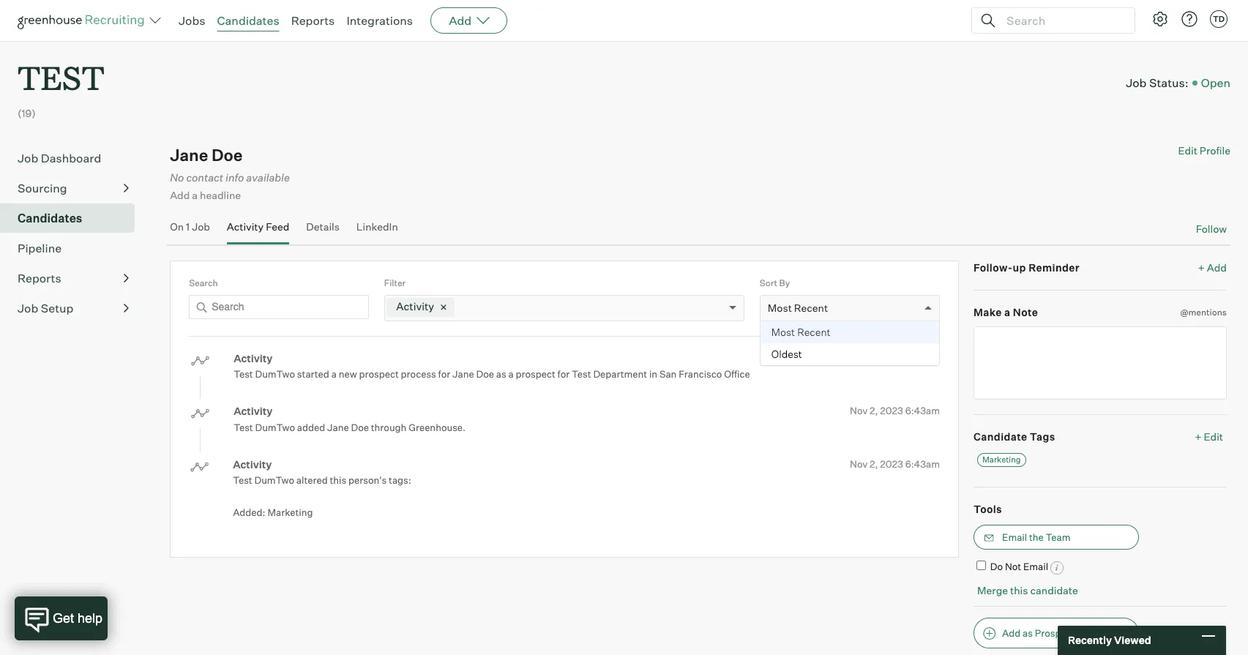 Task type: describe. For each thing, give the bounding box(es) containing it.
merge
[[978, 585, 1009, 597]]

2 6:43am from the top
[[906, 458, 940, 470]]

integrations link
[[347, 13, 413, 28]]

job for job dashboard
[[18, 151, 38, 166]]

in
[[650, 369, 658, 380]]

2, for test dumtwo added jane doe through greenhouse.
[[870, 405, 879, 417]]

feed
[[266, 220, 290, 233]]

filter
[[384, 278, 406, 289]]

add inside popup button
[[449, 13, 472, 28]]

test for test dumtwo altered this person's tags:
[[233, 475, 252, 487]]

headline
[[200, 189, 241, 202]]

recently viewed
[[1069, 634, 1152, 647]]

follow-
[[974, 262, 1013, 274]]

search
[[189, 278, 218, 289]]

integrations
[[347, 13, 413, 28]]

jobs
[[179, 13, 205, 28]]

do
[[991, 561, 1004, 573]]

tags:
[[389, 475, 411, 487]]

do not email
[[991, 561, 1049, 573]]

sourcing
[[18, 181, 67, 196]]

add as prospect to ...
[[1003, 627, 1098, 639]]

merge this candidate
[[978, 585, 1079, 597]]

nov for test dumtwo added jane doe through greenhouse.
[[850, 405, 868, 417]]

dumtwo for started
[[255, 369, 295, 380]]

activity feed
[[227, 220, 290, 233]]

0 vertical spatial edit
[[1179, 144, 1198, 157]]

@mentions link
[[1181, 305, 1228, 320]]

tools
[[974, 503, 1003, 515]]

1 vertical spatial reports
[[18, 271, 61, 286]]

pipeline
[[18, 241, 62, 256]]

0 vertical spatial most recent option
[[768, 302, 829, 314]]

contact
[[186, 172, 223, 185]]

dumtwo for added
[[255, 422, 295, 433]]

tags
[[1030, 431, 1056, 443]]

profile
[[1200, 144, 1231, 157]]

not
[[1006, 561, 1022, 573]]

@mentions
[[1181, 307, 1228, 318]]

follow link
[[1197, 222, 1228, 236]]

nov 2, 2023 6:45am
[[850, 352, 940, 364]]

2 prospect from the left
[[516, 369, 556, 380]]

+ add link
[[1199, 261, 1228, 275]]

altered
[[297, 475, 328, 487]]

up
[[1013, 262, 1027, 274]]

open
[[1202, 75, 1231, 90]]

details link
[[306, 220, 340, 242]]

candidate
[[1031, 585, 1079, 597]]

added:
[[233, 507, 266, 519]]

most recent for bottommost 'most recent' option
[[772, 326, 831, 338]]

job status:
[[1127, 75, 1189, 90]]

through
[[371, 422, 407, 433]]

0 vertical spatial marketing
[[983, 455, 1021, 465]]

most for top 'most recent' option
[[768, 302, 792, 314]]

1 6:43am from the top
[[906, 405, 940, 417]]

oldest
[[772, 348, 803, 360]]

person's
[[349, 475, 387, 487]]

to
[[1078, 627, 1087, 639]]

most recent for top 'most recent' option
[[768, 302, 829, 314]]

1 vertical spatial jane
[[453, 369, 474, 380]]

job for job setup
[[18, 301, 38, 316]]

info
[[226, 172, 244, 185]]

test link
[[18, 41, 105, 102]]

td button
[[1208, 7, 1231, 31]]

test
[[18, 56, 105, 99]]

job setup link
[[18, 300, 129, 317]]

status:
[[1150, 75, 1189, 90]]

add inside jane doe no contact info available add a headline
[[170, 189, 190, 202]]

6:45am
[[906, 352, 940, 364]]

greenhouse.
[[409, 422, 466, 433]]

2, for test dumtwo started a new prospect process for jane doe as a prospect for test department in san francisco office
[[870, 352, 879, 364]]

candidate
[[974, 431, 1028, 443]]

1
[[186, 220, 190, 233]]

list box containing most recent
[[761, 321, 940, 365]]

0 vertical spatial as
[[496, 369, 507, 380]]

added
[[297, 422, 325, 433]]

Do Not Email checkbox
[[977, 561, 987, 571]]

0 horizontal spatial marketing
[[268, 507, 313, 519]]

available
[[246, 172, 290, 185]]

on 1 job link
[[170, 220, 210, 242]]

3 nov from the top
[[850, 458, 868, 470]]

viewed
[[1115, 634, 1152, 647]]

follow-up reminder
[[974, 262, 1080, 274]]

recent for bottommost 'most recent' option
[[798, 326, 831, 338]]

note
[[1014, 306, 1039, 318]]

+ for + edit
[[1196, 431, 1202, 443]]

+ for + add
[[1199, 262, 1205, 274]]

1 nov 2, 2023 6:43am from the top
[[850, 405, 940, 417]]

0 vertical spatial candidates
[[217, 13, 280, 28]]

Search text field
[[189, 295, 369, 319]]

td button
[[1211, 10, 1228, 28]]

1 prospect from the left
[[359, 369, 399, 380]]

email the team
[[1003, 532, 1071, 544]]

+ edit link
[[1192, 427, 1228, 447]]

test left department
[[572, 369, 591, 380]]

new
[[339, 369, 357, 380]]

3 2023 from the top
[[881, 458, 904, 470]]

sourcing link
[[18, 180, 129, 197]]

on 1 job
[[170, 220, 210, 233]]

no
[[170, 172, 184, 185]]

team
[[1046, 532, 1071, 544]]

0 horizontal spatial candidates link
[[18, 210, 129, 227]]



Task type: vqa. For each thing, say whether or not it's contained in the screenshot.
Open OPTION
no



Task type: locate. For each thing, give the bounding box(es) containing it.
reports link
[[291, 13, 335, 28], [18, 270, 129, 287]]

1 horizontal spatial reports link
[[291, 13, 335, 28]]

0 vertical spatial nov
[[850, 352, 868, 364]]

1 horizontal spatial for
[[558, 369, 570, 380]]

most recent
[[768, 302, 829, 314], [772, 326, 831, 338]]

jobs link
[[179, 13, 205, 28]]

1 2023 from the top
[[881, 352, 904, 364]]

jane right process
[[453, 369, 474, 380]]

1 vertical spatial reports link
[[18, 270, 129, 287]]

jane inside jane doe no contact info available add a headline
[[170, 145, 208, 165]]

0 vertical spatial reports link
[[291, 13, 335, 28]]

job left status:
[[1127, 75, 1147, 90]]

recent inside option
[[798, 326, 831, 338]]

dumtwo for altered
[[255, 475, 294, 487]]

most recent down the by
[[768, 302, 829, 314]]

activity
[[227, 220, 264, 233], [397, 300, 434, 313], [234, 352, 273, 365], [234, 405, 273, 418], [233, 458, 272, 471]]

doe right process
[[476, 369, 494, 380]]

setup
[[41, 301, 74, 316]]

0 vertical spatial most recent
[[768, 302, 829, 314]]

1 vertical spatial +
[[1196, 431, 1202, 443]]

most recent option up nov 2, 2023 6:45am
[[761, 321, 940, 343]]

td
[[1214, 14, 1225, 24]]

2 vertical spatial 2023
[[881, 458, 904, 470]]

most recent inside option
[[772, 326, 831, 338]]

merge this candidate link
[[978, 585, 1079, 597]]

most up oldest
[[772, 326, 796, 338]]

1 nov from the top
[[850, 352, 868, 364]]

0 vertical spatial 2,
[[870, 352, 879, 364]]

0 horizontal spatial prospect
[[359, 369, 399, 380]]

oldest option
[[761, 343, 940, 365]]

most recent up oldest
[[772, 326, 831, 338]]

activity feed link
[[227, 220, 290, 242]]

0 horizontal spatial reports link
[[18, 270, 129, 287]]

candidate tags
[[974, 431, 1056, 443]]

2 horizontal spatial jane
[[453, 369, 474, 380]]

1 vertical spatial most recent option
[[761, 321, 940, 343]]

1 horizontal spatial candidates link
[[217, 13, 280, 28]]

job for job status:
[[1127, 75, 1147, 90]]

1 vertical spatial email
[[1024, 561, 1049, 573]]

1 vertical spatial as
[[1023, 627, 1033, 639]]

nov for test dumtwo started a new prospect process for jane doe as a prospect for test department in san francisco office
[[850, 352, 868, 364]]

email left the
[[1003, 532, 1028, 544]]

1 horizontal spatial reports
[[291, 13, 335, 28]]

candidates
[[217, 13, 280, 28], [18, 211, 82, 226]]

reports left integrations at the top
[[291, 13, 335, 28]]

most recent option
[[768, 302, 829, 314], [761, 321, 940, 343]]

1 horizontal spatial this
[[1011, 585, 1029, 597]]

0 horizontal spatial edit
[[1179, 144, 1198, 157]]

started
[[297, 369, 329, 380]]

+ add
[[1199, 262, 1228, 274]]

marketing link
[[978, 453, 1027, 467]]

edit
[[1179, 144, 1198, 157], [1205, 431, 1224, 443]]

1 vertical spatial most recent
[[772, 326, 831, 338]]

candidates right jobs
[[217, 13, 280, 28]]

2 horizontal spatial doe
[[476, 369, 494, 380]]

greenhouse recruiting image
[[18, 12, 149, 29]]

2 vertical spatial 2,
[[870, 458, 879, 470]]

1 horizontal spatial marketing
[[983, 455, 1021, 465]]

this right 'altered'
[[330, 475, 347, 487]]

1 horizontal spatial as
[[1023, 627, 1033, 639]]

0 vertical spatial 2023
[[881, 352, 904, 364]]

2 2023 from the top
[[881, 405, 904, 417]]

doe inside jane doe no contact info available add a headline
[[212, 145, 243, 165]]

test left started
[[234, 369, 253, 380]]

jane right added
[[327, 422, 349, 433]]

this
[[330, 475, 347, 487], [1011, 585, 1029, 597]]

most inside option
[[772, 326, 796, 338]]

reports down pipeline on the left top
[[18, 271, 61, 286]]

candidates down sourcing
[[18, 211, 82, 226]]

2 vertical spatial dumtwo
[[255, 475, 294, 487]]

sort by
[[760, 278, 790, 289]]

None field
[[460, 296, 464, 321], [761, 296, 776, 321], [460, 296, 464, 321], [761, 296, 776, 321]]

configure image
[[1152, 10, 1170, 28]]

linkedin
[[357, 220, 398, 233]]

for left department
[[558, 369, 570, 380]]

most
[[768, 302, 792, 314], [772, 326, 796, 338]]

most recent option down the by
[[768, 302, 829, 314]]

1 vertical spatial marketing
[[268, 507, 313, 519]]

1 vertical spatial candidates link
[[18, 210, 129, 227]]

0 horizontal spatial as
[[496, 369, 507, 380]]

job dashboard
[[18, 151, 101, 166]]

nov 2, 2023 6:43am
[[850, 405, 940, 417], [850, 458, 940, 470]]

doe
[[212, 145, 243, 165], [476, 369, 494, 380], [351, 422, 369, 433]]

job dashboard link
[[18, 150, 129, 167]]

edit profile
[[1179, 144, 1231, 157]]

None text field
[[974, 327, 1228, 400]]

2023 for test dumtwo started a new prospect process for jane doe as a prospect for test department in san francisco office
[[881, 352, 904, 364]]

1 horizontal spatial prospect
[[516, 369, 556, 380]]

candidates link right jobs
[[217, 13, 280, 28]]

test for test dumtwo added jane doe through greenhouse.
[[234, 422, 253, 433]]

0 vertical spatial reports
[[291, 13, 335, 28]]

1 vertical spatial candidates
[[18, 211, 82, 226]]

test dumtwo started a new prospect process for jane doe as a prospect for test department in san francisco office
[[234, 369, 751, 380]]

2 vertical spatial nov
[[850, 458, 868, 470]]

job
[[1127, 75, 1147, 90], [18, 151, 38, 166], [192, 220, 210, 233], [18, 301, 38, 316]]

follow
[[1197, 223, 1228, 235]]

1 vertical spatial 2023
[[881, 405, 904, 417]]

0 vertical spatial candidates link
[[217, 13, 280, 28]]

department
[[594, 369, 648, 380]]

0 vertical spatial +
[[1199, 262, 1205, 274]]

2 vertical spatial jane
[[327, 422, 349, 433]]

0 horizontal spatial candidates
[[18, 211, 82, 226]]

sort
[[760, 278, 778, 289]]

0 horizontal spatial doe
[[212, 145, 243, 165]]

added: marketing
[[233, 507, 313, 519]]

a inside jane doe no contact info available add a headline
[[192, 189, 198, 202]]

add
[[449, 13, 472, 28], [170, 189, 190, 202], [1208, 262, 1228, 274], [1003, 627, 1021, 639]]

3 2, from the top
[[870, 458, 879, 470]]

pipeline link
[[18, 240, 129, 257]]

1 horizontal spatial candidates
[[217, 13, 280, 28]]

1 vertical spatial nov
[[850, 405, 868, 417]]

job up sourcing
[[18, 151, 38, 166]]

1 vertical spatial 6:43am
[[906, 458, 940, 470]]

test dumtwo added jane doe through greenhouse.
[[234, 422, 466, 433]]

marketing down 'altered'
[[268, 507, 313, 519]]

make a note
[[974, 306, 1039, 318]]

1 vertical spatial edit
[[1205, 431, 1224, 443]]

0 vertical spatial nov 2, 2023 6:43am
[[850, 405, 940, 417]]

test for test dumtwo started a new prospect process for jane doe as a prospect for test department in san francisco office
[[234, 369, 253, 380]]

0 vertical spatial dumtwo
[[255, 369, 295, 380]]

1 vertical spatial most
[[772, 326, 796, 338]]

0 horizontal spatial this
[[330, 475, 347, 487]]

linkedin link
[[357, 220, 398, 242]]

2 2, from the top
[[870, 405, 879, 417]]

recent for top 'most recent' option
[[795, 302, 829, 314]]

list box
[[761, 321, 940, 365]]

add as prospect to ... button
[[974, 618, 1140, 649]]

1 horizontal spatial edit
[[1205, 431, 1224, 443]]

add button
[[431, 7, 508, 34]]

1 horizontal spatial doe
[[351, 422, 369, 433]]

2 for from the left
[[558, 369, 570, 380]]

process
[[401, 369, 436, 380]]

dumtwo left added
[[255, 422, 295, 433]]

as inside button
[[1023, 627, 1033, 639]]

Search text field
[[1003, 10, 1122, 31]]

2023 for test dumtwo added jane doe through greenhouse.
[[881, 405, 904, 417]]

0 vertical spatial 6:43am
[[906, 405, 940, 417]]

dashboard
[[41, 151, 101, 166]]

dumtwo
[[255, 369, 295, 380], [255, 422, 295, 433], [255, 475, 294, 487]]

1 for from the left
[[438, 369, 451, 380]]

marketing down candidate
[[983, 455, 1021, 465]]

0 vertical spatial doe
[[212, 145, 243, 165]]

0 horizontal spatial reports
[[18, 271, 61, 286]]

test dumtwo altered this person's tags:
[[233, 475, 411, 487]]

1 vertical spatial nov 2, 2023 6:43am
[[850, 458, 940, 470]]

1 horizontal spatial jane
[[327, 422, 349, 433]]

recent
[[795, 302, 829, 314], [798, 326, 831, 338]]

reminder
[[1029, 262, 1080, 274]]

make
[[974, 306, 1002, 318]]

1 vertical spatial 2,
[[870, 405, 879, 417]]

0 vertical spatial recent
[[795, 302, 829, 314]]

2023
[[881, 352, 904, 364], [881, 405, 904, 417], [881, 458, 904, 470]]

+
[[1199, 262, 1205, 274], [1196, 431, 1202, 443]]

san
[[660, 369, 677, 380]]

1 vertical spatial doe
[[476, 369, 494, 380]]

2 nov from the top
[[850, 405, 868, 417]]

recently
[[1069, 634, 1113, 647]]

dumtwo left started
[[255, 369, 295, 380]]

test left added
[[234, 422, 253, 433]]

1 vertical spatial this
[[1011, 585, 1029, 597]]

2 vertical spatial doe
[[351, 422, 369, 433]]

doe up info
[[212, 145, 243, 165]]

for right process
[[438, 369, 451, 380]]

add inside button
[[1003, 627, 1021, 639]]

marketing
[[983, 455, 1021, 465], [268, 507, 313, 519]]

reports link left integrations at the top
[[291, 13, 335, 28]]

+ edit
[[1196, 431, 1224, 443]]

...
[[1089, 627, 1098, 639]]

0 vertical spatial most
[[768, 302, 792, 314]]

job left setup
[[18, 301, 38, 316]]

by
[[780, 278, 790, 289]]

1 vertical spatial dumtwo
[[255, 422, 295, 433]]

2 nov 2, 2023 6:43am from the top
[[850, 458, 940, 470]]

job setup
[[18, 301, 74, 316]]

prospect
[[1035, 627, 1076, 639]]

most down the by
[[768, 302, 792, 314]]

doe left through on the bottom
[[351, 422, 369, 433]]

test up the added:
[[233, 475, 252, 487]]

job inside 'link'
[[18, 151, 38, 166]]

email right 'not'
[[1024, 561, 1049, 573]]

this down do not email
[[1011, 585, 1029, 597]]

jane doe no contact info available add a headline
[[170, 145, 290, 202]]

as
[[496, 369, 507, 380], [1023, 627, 1033, 639]]

email inside "email the team" button
[[1003, 532, 1028, 544]]

0 horizontal spatial jane
[[170, 145, 208, 165]]

0 horizontal spatial for
[[438, 369, 451, 380]]

reports link down pipeline link
[[18, 270, 129, 287]]

candidates link down sourcing link
[[18, 210, 129, 227]]

6:43am
[[906, 405, 940, 417], [906, 458, 940, 470]]

on
[[170, 220, 184, 233]]

most for bottommost 'most recent' option
[[772, 326, 796, 338]]

edit profile link
[[1179, 144, 1231, 157]]

1 2, from the top
[[870, 352, 879, 364]]

0 vertical spatial email
[[1003, 532, 1028, 544]]

0 vertical spatial jane
[[170, 145, 208, 165]]

1 vertical spatial recent
[[798, 326, 831, 338]]

(19)
[[18, 107, 36, 120]]

job right "1"
[[192, 220, 210, 233]]

dumtwo up added: marketing
[[255, 475, 294, 487]]

for
[[438, 369, 451, 380], [558, 369, 570, 380]]

jane up no
[[170, 145, 208, 165]]

0 vertical spatial this
[[330, 475, 347, 487]]

details
[[306, 220, 340, 233]]

francisco
[[679, 369, 722, 380]]



